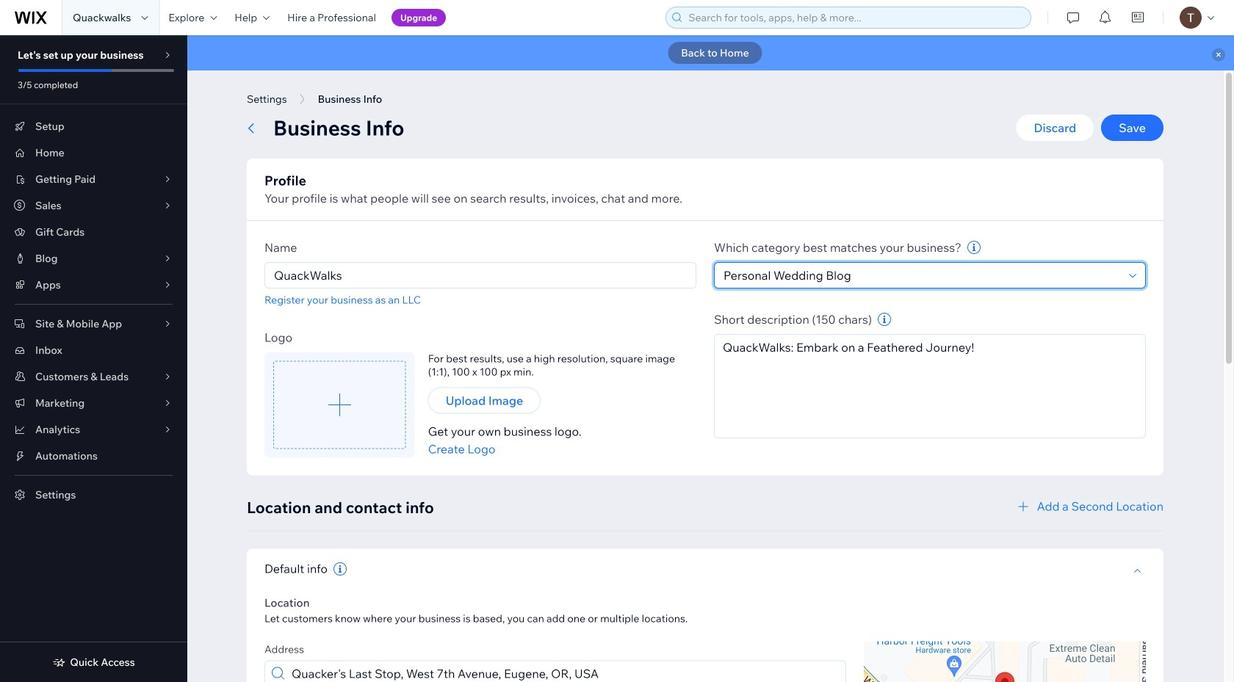 Task type: locate. For each thing, give the bounding box(es) containing it.
Search for your business address field
[[287, 662, 841, 683]]

Search for tools, apps, help & more... field
[[684, 7, 1027, 28]]

alert
[[187, 35, 1235, 71]]

sidebar element
[[0, 35, 187, 683]]

map region
[[864, 642, 1146, 683]]



Task type: describe. For each thing, give the bounding box(es) containing it.
Enter your business or website type field
[[719, 263, 1125, 288]]

Describe your business here. What makes it great? Use short catchy text to tell people what you do or offer. text field
[[714, 334, 1146, 439]]

Type your business name (e.g., Amy's Shoes) field
[[270, 263, 692, 288]]



Task type: vqa. For each thing, say whether or not it's contained in the screenshot.
left 'text'
no



